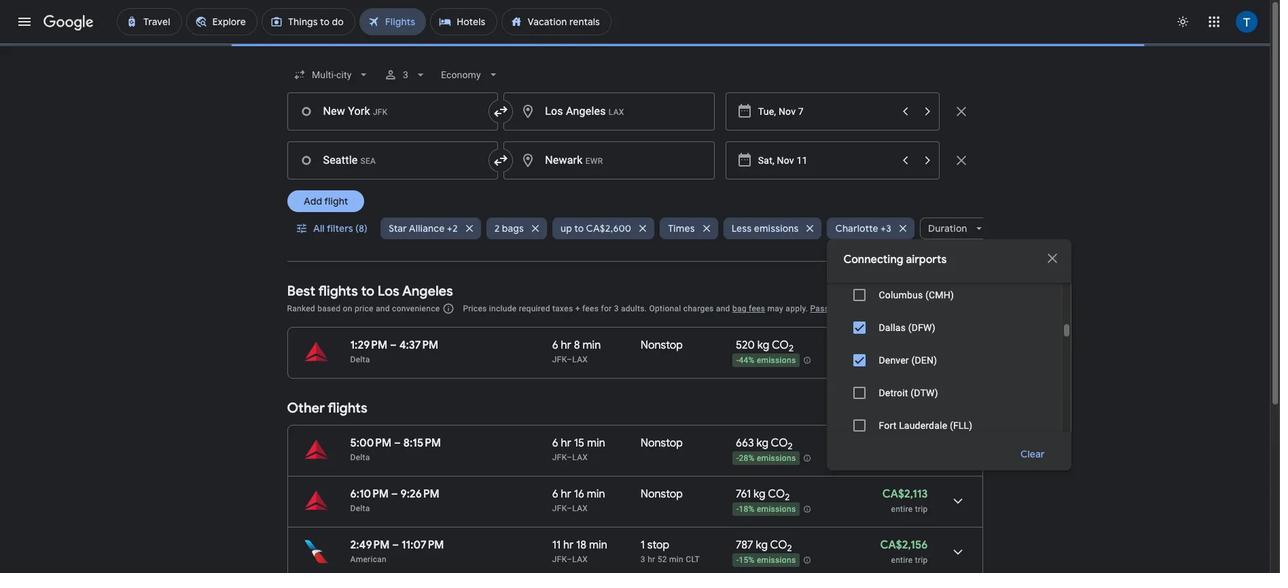 Task type: locate. For each thing, give the bounding box(es) containing it.
main menu image
[[16, 14, 33, 30]]

1 delta from the top
[[350, 355, 370, 364]]

2 vertical spatial nonstop flight. element
[[641, 487, 683, 503]]

trip inside the ca$2,156 entire trip
[[915, 555, 928, 565]]

detroit
[[879, 387, 909, 398]]

hr
[[561, 339, 572, 352], [561, 436, 572, 450], [561, 487, 572, 501], [564, 538, 574, 552], [648, 555, 656, 564]]

kg for 787
[[756, 538, 768, 552]]

0 vertical spatial to
[[575, 222, 584, 235]]

44%
[[739, 356, 755, 365]]

15
[[574, 436, 585, 450]]

(8)
[[355, 222, 367, 235]]

delta for 5:00 pm
[[350, 453, 370, 462]]

- down 520
[[737, 356, 739, 365]]

1 6 from the top
[[553, 339, 559, 352]]

3 lax from the top
[[573, 504, 588, 513]]

emissions down 663 kg co 2
[[757, 454, 796, 463]]

2 delta from the top
[[350, 453, 370, 462]]

trip right denver
[[915, 356, 928, 365]]

4 jfk from the top
[[553, 555, 567, 564]]

–
[[390, 339, 397, 352], [567, 355, 573, 364], [394, 436, 401, 450], [567, 453, 573, 462], [391, 487, 398, 501], [567, 504, 573, 513], [392, 538, 399, 552], [567, 555, 573, 564]]

kg up -44% emissions
[[758, 339, 770, 352]]

1 vertical spatial 6
[[553, 436, 559, 450]]

0 vertical spatial departure text field
[[759, 93, 894, 130]]

ranked based on price and convenience
[[287, 304, 440, 313]]

– inside 6:10 pm – 9:26 pm delta
[[391, 487, 398, 501]]

jfk inside the '6 hr 15 min jfk – lax'
[[553, 453, 567, 462]]

entire inside the ca$2,113 entire trip
[[892, 504, 913, 514]]

0 vertical spatial 3
[[403, 69, 409, 80]]

2 horizontal spatial 3
[[641, 555, 646, 564]]

swap origin and destination. image
[[493, 103, 509, 120]]

delta
[[350, 355, 370, 364], [350, 453, 370, 462], [350, 504, 370, 513]]

delta for 1:29 pm
[[350, 355, 370, 364]]

emissions down 520 kg co 2
[[757, 356, 796, 365]]

6 left the 8
[[553, 339, 559, 352]]

1 horizontal spatial fees
[[749, 304, 766, 313]]

Arrival time: 4:37 PM. text field
[[400, 339, 439, 352]]

3 - from the top
[[737, 505, 739, 514]]

nonstop flight. element for 6 hr 16 min
[[641, 487, 683, 503]]

trip
[[915, 356, 928, 365], [915, 504, 928, 514], [915, 555, 928, 565]]

3 6 from the top
[[553, 487, 559, 501]]

min for 6 hr 8 min
[[583, 339, 601, 352]]

8
[[574, 339, 580, 352]]

entire trip
[[892, 356, 928, 365]]

1 horizontal spatial and
[[716, 304, 731, 313]]

min inside 6 hr 8 min jfk – lax
[[583, 339, 601, 352]]

lax inside 6 hr 8 min jfk – lax
[[573, 355, 588, 364]]

3 trip from the top
[[915, 555, 928, 565]]

co inside 761 kg co 2
[[768, 487, 785, 501]]

3 jfk from the top
[[553, 504, 567, 513]]

2 vertical spatial 3
[[641, 555, 646, 564]]

2 vertical spatial entire
[[892, 555, 913, 565]]

hr inside 6 hr 8 min jfk – lax
[[561, 339, 572, 352]]

2 up -44% emissions
[[789, 343, 794, 354]]

2:49 pm
[[350, 538, 390, 552]]

jfk inside 6 hr 8 min jfk – lax
[[553, 355, 567, 364]]

2 nonstop from the top
[[641, 436, 683, 450]]

nonstop flight. element
[[641, 339, 683, 354], [641, 436, 683, 452], [641, 487, 683, 503]]

co up -18% emissions
[[768, 487, 785, 501]]

1 vertical spatial entire
[[892, 504, 913, 514]]

2 lax from the top
[[573, 453, 588, 462]]

2 vertical spatial nonstop
[[641, 487, 683, 501]]

2 inside the 787 kg co 2
[[788, 543, 792, 554]]

– down total duration 6 hr 15 min. element
[[567, 453, 573, 462]]

2 for 520
[[789, 343, 794, 354]]

trip down ca$2,156
[[915, 555, 928, 565]]

hr left 16
[[561, 487, 572, 501]]

total duration 11 hr 18 min. element
[[553, 538, 641, 554]]

2 and from the left
[[716, 304, 731, 313]]

min inside the 1 stop 3 hr 52 min clt
[[670, 555, 684, 564]]

2 entire from the top
[[892, 504, 913, 514]]

duration button
[[920, 212, 991, 245]]

ca$2,113
[[883, 487, 928, 501]]

star
[[389, 222, 407, 235]]

co up -44% emissions
[[772, 339, 789, 352]]

min inside the '6 hr 15 min jfk – lax'
[[587, 436, 606, 450]]

– right the 1:29 pm
[[390, 339, 397, 352]]

delta down departure time: 6:10 pm. text field
[[350, 504, 370, 513]]

Departure time: 6:10 PM. text field
[[350, 487, 389, 501]]

co for 663
[[771, 436, 788, 450]]

1 trip from the top
[[915, 356, 928, 365]]

delta down 1:29 pm text field
[[350, 355, 370, 364]]

passenger
[[811, 304, 851, 313]]

lax down 16
[[573, 504, 588, 513]]

entire
[[892, 356, 913, 365], [892, 504, 913, 514], [892, 555, 913, 565]]

kg inside 520 kg co 2
[[758, 339, 770, 352]]

and left bag on the bottom right
[[716, 304, 731, 313]]

jfk down 11
[[553, 555, 567, 564]]

jfk up 11
[[553, 504, 567, 513]]

american
[[350, 555, 387, 564]]

emissions
[[754, 222, 799, 235], [757, 356, 796, 365], [757, 454, 796, 463], [757, 505, 796, 514], [757, 556, 796, 565]]

delta down 'departure time: 5:00 pm.' text field
[[350, 453, 370, 462]]

1 stop flight. element
[[641, 538, 670, 554]]

duration
[[929, 222, 968, 235]]

1 lax from the top
[[573, 355, 588, 364]]

lauderdale
[[899, 420, 948, 431]]

6 inside 6 hr 8 min jfk – lax
[[553, 339, 559, 352]]

sort by: button
[[921, 296, 983, 320]]

3 entire from the top
[[892, 555, 913, 565]]

co inside 520 kg co 2
[[772, 339, 789, 352]]

denver
[[879, 355, 909, 366]]

lax inside the 11 hr 18 min jfk – lax
[[573, 555, 588, 564]]

jfk inside 6 hr 16 min jfk – lax
[[553, 504, 567, 513]]

lax inside the '6 hr 15 min jfk – lax'
[[573, 453, 588, 462]]

hr inside 6 hr 16 min jfk – lax
[[561, 487, 572, 501]]

add flight
[[304, 195, 348, 207]]

1 - from the top
[[737, 356, 739, 365]]

jfk for 6 hr 8 min
[[553, 355, 567, 364]]

less emissions button
[[724, 212, 822, 245]]

0 vertical spatial delta
[[350, 355, 370, 364]]

2 up -18% emissions
[[785, 492, 790, 503]]

columbus (cmh)
[[879, 290, 954, 300]]

2 inside 663 kg co 2
[[788, 441, 793, 452]]

– inside the 5:00 pm – 8:15 pm delta
[[394, 436, 401, 450]]

lax for 16
[[573, 504, 588, 513]]

0 horizontal spatial 3
[[403, 69, 409, 80]]

4 lax from the top
[[573, 555, 588, 564]]

jfk down the total duration 6 hr 8 min. element
[[553, 355, 567, 364]]

jfk down total duration 6 hr 15 min. element
[[553, 453, 567, 462]]

emissions right "less"
[[754, 222, 799, 235]]

and down the los
[[376, 304, 390, 313]]

connecting
[[844, 253, 904, 266]]

total duration 6 hr 8 min. element
[[553, 339, 641, 354]]

- down 787
[[737, 556, 739, 565]]

1 vertical spatial delta
[[350, 453, 370, 462]]

delta inside 6:10 pm – 9:26 pm delta
[[350, 504, 370, 513]]

2 trip from the top
[[915, 504, 928, 514]]

other
[[287, 400, 325, 417]]

1 vertical spatial trip
[[915, 504, 928, 514]]

entire for ca$2,156
[[892, 555, 913, 565]]

787 kg co 2
[[736, 538, 792, 554]]

None text field
[[287, 92, 498, 131], [504, 92, 715, 131], [287, 141, 498, 179], [504, 141, 715, 179], [287, 92, 498, 131], [504, 92, 715, 131], [287, 141, 498, 179], [504, 141, 715, 179]]

fees right +
[[583, 304, 599, 313]]

min right 15
[[587, 436, 606, 450]]

11:07 pm
[[402, 538, 444, 552]]

change appearance image
[[1167, 5, 1200, 38]]

co inside the 787 kg co 2
[[771, 538, 788, 552]]

- down 663
[[737, 454, 739, 463]]

6 inside the '6 hr 15 min jfk – lax'
[[553, 436, 559, 450]]

to right up
[[575, 222, 584, 235]]

emissions down the 787 kg co 2 at the bottom right of the page
[[757, 556, 796, 565]]

1 vertical spatial flights
[[328, 400, 368, 417]]

min inside the 11 hr 18 min jfk – lax
[[589, 538, 608, 552]]

kg right 761
[[754, 487, 766, 501]]

2 left bags
[[495, 222, 500, 235]]

trip for ca$2,113
[[915, 504, 928, 514]]

lax down 15
[[573, 453, 588, 462]]

co up -28% emissions
[[771, 436, 788, 450]]

2 inside 520 kg co 2
[[789, 343, 794, 354]]

-
[[737, 356, 739, 365], [737, 454, 739, 463], [737, 505, 739, 514], [737, 556, 739, 565]]

hr left 15
[[561, 436, 572, 450]]

0 horizontal spatial fees
[[583, 304, 599, 313]]

2 - from the top
[[737, 454, 739, 463]]

trip inside the ca$2,113 entire trip
[[915, 504, 928, 514]]

lax for 15
[[573, 453, 588, 462]]

2 for 663
[[788, 441, 793, 452]]

lax
[[573, 355, 588, 364], [573, 453, 588, 462], [573, 504, 588, 513], [573, 555, 588, 564]]

kg up -28% emissions
[[757, 436, 769, 450]]

6:10 pm – 9:26 pm delta
[[350, 487, 440, 513]]

emissions for 520
[[757, 356, 796, 365]]

– right departure time: 6:10 pm. text field
[[391, 487, 398, 501]]

leaves john f. kennedy international airport at 2:49 pm on tuesday, november 7 and arrives at los angeles international airport at 11:07 pm on tuesday, november 7. element
[[350, 538, 444, 552]]

2 6 from the top
[[553, 436, 559, 450]]

-44% emissions
[[737, 356, 796, 365]]

kg inside 761 kg co 2
[[754, 487, 766, 501]]

leaves john f. kennedy international airport at 5:00 pm on tuesday, november 7 and arrives at los angeles international airport at 8:15 pm on tuesday, november 7. element
[[350, 436, 441, 450]]

hr inside the 1 stop 3 hr 52 min clt
[[648, 555, 656, 564]]

– inside 6 hr 8 min jfk – lax
[[567, 355, 573, 364]]

2 for 761
[[785, 492, 790, 503]]

- for 787
[[737, 556, 739, 565]]

departure text field for remove flight from seattle to newark on sat, nov 11 icon
[[759, 142, 894, 179]]

2 vertical spatial 6
[[553, 487, 559, 501]]

only
[[1008, 419, 1030, 432]]

2 jfk from the top
[[553, 453, 567, 462]]

loading results progress bar
[[0, 44, 1281, 46]]

4 - from the top
[[737, 556, 739, 565]]

2 bags button
[[486, 212, 547, 245]]

lax down 18
[[573, 555, 588, 564]]

min right 18
[[589, 538, 608, 552]]

2
[[495, 222, 500, 235], [789, 343, 794, 354], [788, 441, 793, 452], [785, 492, 790, 503], [788, 543, 792, 554]]

3 delta from the top
[[350, 504, 370, 513]]

entire down ca$2,113 text box
[[892, 504, 913, 514]]

close dialog image
[[1045, 250, 1061, 266]]

-15% emissions
[[737, 556, 796, 565]]

6 inside 6 hr 16 min jfk – lax
[[553, 487, 559, 501]]

3 nonstop flight. element from the top
[[641, 487, 683, 503]]

0 horizontal spatial to
[[361, 283, 375, 300]]

none search field containing connecting airports
[[287, 4, 1072, 573]]

min right the 8
[[583, 339, 601, 352]]

– down the total duration 6 hr 8 min. element
[[567, 355, 573, 364]]

trip down ca$2,113 text box
[[915, 504, 928, 514]]

– inside 6 hr 16 min jfk – lax
[[567, 504, 573, 513]]

hr left the 8
[[561, 339, 572, 352]]

None field
[[287, 63, 376, 87], [436, 63, 506, 87], [287, 63, 376, 87], [436, 63, 506, 87]]

2 fees from the left
[[749, 304, 766, 313]]

2 departure text field from the top
[[759, 142, 894, 179]]

taxes
[[553, 304, 573, 313]]

bag
[[733, 304, 747, 313]]

1 vertical spatial nonstop
[[641, 436, 683, 450]]

3 nonstop from the top
[[641, 487, 683, 501]]

15%
[[739, 556, 755, 565]]

1 nonstop flight. element from the top
[[641, 339, 683, 354]]

2 up "-15% emissions"
[[788, 543, 792, 554]]

delta inside the 5:00 pm – 8:15 pm delta
[[350, 453, 370, 462]]

total duration 6 hr 15 min. element
[[553, 436, 641, 452]]

lax inside 6 hr 16 min jfk – lax
[[573, 504, 588, 513]]

up
[[561, 222, 572, 235]]

- for 520
[[737, 356, 739, 365]]

co
[[772, 339, 789, 352], [771, 436, 788, 450], [768, 487, 785, 501], [771, 538, 788, 552]]

0 vertical spatial 6
[[553, 339, 559, 352]]

nonstop flight. element for 6 hr 8 min
[[641, 339, 683, 354]]

6 left 16
[[553, 487, 559, 501]]

best flights to los angeles
[[287, 283, 453, 300]]

flights up based
[[318, 283, 358, 300]]

520
[[736, 339, 755, 352]]

stop
[[648, 538, 670, 552]]

entire down the dallas (dfw)
[[892, 356, 913, 365]]

entire down ca$2,156
[[892, 555, 913, 565]]

learn more about ranking image
[[443, 303, 455, 315]]

fees
[[583, 304, 599, 313], [749, 304, 766, 313]]

11 hr 18 min jfk – lax
[[553, 538, 608, 564]]

18%
[[739, 505, 755, 514]]

6:10 pm
[[350, 487, 389, 501]]

min
[[583, 339, 601, 352], [587, 436, 606, 450], [587, 487, 605, 501], [589, 538, 608, 552], [670, 555, 684, 564]]

jfk inside the 11 hr 18 min jfk – lax
[[553, 555, 567, 564]]

layover (1 of 1) is a 3 hr 52 min layover at charlotte douglas international airport in charlotte. element
[[641, 554, 729, 565]]

2 nonstop flight. element from the top
[[641, 436, 683, 452]]

+2
[[447, 222, 458, 235]]

-28% emissions
[[737, 454, 796, 463]]

main content containing best flights to los angeles
[[287, 273, 983, 573]]

(cmh)
[[926, 290, 954, 300]]

fees right bag on the bottom right
[[749, 304, 766, 313]]

co up "-15% emissions"
[[771, 538, 788, 552]]

bags
[[502, 222, 524, 235]]

to up price
[[361, 283, 375, 300]]

trip for ca$2,156
[[915, 555, 928, 565]]

2 vertical spatial delta
[[350, 504, 370, 513]]

times
[[668, 222, 695, 235]]

– right 2:49 pm
[[392, 538, 399, 552]]

1 departure text field from the top
[[759, 93, 894, 130]]

ca$2,600
[[586, 222, 632, 235]]

- down 761
[[737, 505, 739, 514]]

2 up -28% emissions
[[788, 441, 793, 452]]

departure text field for remove flight from new york to los angeles on tue, nov 7 icon
[[759, 93, 894, 130]]

min inside 6 hr 16 min jfk – lax
[[587, 487, 605, 501]]

lax for 18
[[573, 555, 588, 564]]

– down total duration 6 hr 16 min. element
[[567, 504, 573, 513]]

hr for 16
[[561, 487, 572, 501]]

co inside 663 kg co 2
[[771, 436, 788, 450]]

1 nonstop from the top
[[641, 339, 683, 352]]

charlotte
[[836, 222, 879, 235]]

1 entire from the top
[[892, 356, 913, 365]]

min right 52
[[670, 555, 684, 564]]

fort
[[879, 420, 897, 431]]

2 vertical spatial trip
[[915, 555, 928, 565]]

angeles
[[402, 283, 453, 300]]

detroit (dtw)
[[879, 387, 939, 398]]

kg inside the 787 kg co 2
[[756, 538, 768, 552]]

1 vertical spatial departure text field
[[759, 142, 894, 179]]

1 horizontal spatial 3
[[614, 304, 619, 313]]

1 vertical spatial nonstop flight. element
[[641, 436, 683, 452]]

– left arrival time: 8:15 pm. text field
[[394, 436, 401, 450]]

– inside the 11 hr 18 min jfk – lax
[[567, 555, 573, 564]]

kg up "-15% emissions"
[[756, 538, 768, 552]]

2:49 pm – 11:07 pm american
[[350, 538, 444, 564]]

2 inside 761 kg co 2
[[785, 492, 790, 503]]

nonstop for 6 hr 15 min
[[641, 436, 683, 450]]

0 vertical spatial trip
[[915, 356, 928, 365]]

emissions down 761 kg co 2
[[757, 505, 796, 514]]

hr inside the 11 hr 18 min jfk – lax
[[564, 538, 574, 552]]

0 vertical spatial nonstop
[[641, 339, 683, 352]]

lax for 8
[[573, 355, 588, 364]]

– down total duration 11 hr 18 min. element at the bottom of the page
[[567, 555, 573, 564]]

entire inside the ca$2,156 entire trip
[[892, 555, 913, 565]]

main content
[[287, 273, 983, 573]]

co for 787
[[771, 538, 788, 552]]

None search field
[[287, 4, 1072, 573]]

761
[[736, 487, 751, 501]]

min right 16
[[587, 487, 605, 501]]

6 for 6 hr 15 min
[[553, 436, 559, 450]]

emissions for 761
[[757, 505, 796, 514]]

0 vertical spatial entire
[[892, 356, 913, 365]]

nonstop
[[641, 339, 683, 352], [641, 436, 683, 450], [641, 487, 683, 501]]

0 horizontal spatial and
[[376, 304, 390, 313]]

lax down the 8
[[573, 355, 588, 364]]

star alliance +2
[[389, 222, 458, 235]]

1 horizontal spatial to
[[575, 222, 584, 235]]

hr inside the '6 hr 15 min jfk – lax'
[[561, 436, 572, 450]]

apply.
[[786, 304, 808, 313]]

flights right 'other'
[[328, 400, 368, 417]]

co for 761
[[768, 487, 785, 501]]

delta inside 1:29 pm – 4:37 pm delta
[[350, 355, 370, 364]]

flights
[[318, 283, 358, 300], [328, 400, 368, 417]]

kg for 520
[[758, 339, 770, 352]]

1 jfk from the top
[[553, 355, 567, 364]]

Departure text field
[[759, 93, 894, 130], [759, 142, 894, 179]]

jfk for 6 hr 15 min
[[553, 453, 567, 462]]

hr right 11
[[564, 538, 574, 552]]

0 vertical spatial nonstop flight. element
[[641, 339, 683, 354]]

flights for other
[[328, 400, 368, 417]]

6 left 15
[[553, 436, 559, 450]]

include
[[489, 304, 517, 313]]

kg inside 663 kg co 2
[[757, 436, 769, 450]]

to inside popup button
[[575, 222, 584, 235]]

dallas (dfw)
[[879, 322, 936, 333]]

by:
[[948, 302, 962, 314]]

leaves john f. kennedy international airport at 6:10 pm on tuesday, november 7 and arrives at los angeles international airport at 9:26 pm on tuesday, november 7. element
[[350, 487, 440, 501]]

hr left 52
[[648, 555, 656, 564]]

0 vertical spatial flights
[[318, 283, 358, 300]]

663
[[736, 436, 754, 450]]

kg for 761
[[754, 487, 766, 501]]



Task type: vqa. For each thing, say whether or not it's contained in the screenshot.
flight
yes



Task type: describe. For each thing, give the bounding box(es) containing it.
663 kg co 2
[[736, 436, 793, 452]]

ca$2,113 entire trip
[[883, 487, 928, 514]]

min for 11 hr 18 min
[[589, 538, 608, 552]]

optional
[[650, 304, 682, 313]]

6 hr 8 min jfk – lax
[[553, 339, 601, 364]]

– inside 2:49 pm – 11:07 pm american
[[392, 538, 399, 552]]

clear
[[1021, 448, 1045, 460]]

1:29 pm
[[350, 339, 388, 352]]

+
[[576, 304, 580, 313]]

nonstop for 6 hr 8 min
[[641, 339, 683, 352]]

761 kg co 2
[[736, 487, 790, 503]]

emissions for 787
[[757, 556, 796, 565]]

flight
[[324, 195, 348, 207]]

28%
[[739, 454, 755, 463]]

5:00 pm – 8:15 pm delta
[[350, 436, 441, 462]]

8:15 pm
[[404, 436, 441, 450]]

18
[[576, 538, 587, 552]]

1 vertical spatial to
[[361, 283, 375, 300]]

all filters (8)
[[313, 222, 367, 235]]

ca$2,156
[[881, 538, 928, 552]]

2 for 787
[[788, 543, 792, 554]]

2113 Canadian dollars text field
[[883, 487, 928, 501]]

3 inside the 1 stop 3 hr 52 min clt
[[641, 555, 646, 564]]

1 stop 3 hr 52 min clt
[[641, 538, 700, 564]]

5:00 pm
[[350, 436, 392, 450]]

2 inside 2 bags popup button
[[495, 222, 500, 235]]

jfk for 6 hr 16 min
[[553, 504, 567, 513]]

on
[[343, 304, 353, 313]]

(dfw)
[[909, 322, 936, 333]]

adults.
[[621, 304, 647, 313]]

co for 520
[[772, 339, 789, 352]]

Arrival time: 8:15 PM. text field
[[404, 436, 441, 450]]

total duration 6 hr 16 min. element
[[553, 487, 641, 503]]

delta for 6:10 pm
[[350, 504, 370, 513]]

los
[[378, 283, 400, 300]]

– inside the '6 hr 15 min jfk – lax'
[[567, 453, 573, 462]]

up to ca$2,600
[[561, 222, 632, 235]]

– inside 1:29 pm – 4:37 pm delta
[[390, 339, 397, 352]]

entire for ca$2,113
[[892, 504, 913, 514]]

520 kg co 2
[[736, 339, 794, 354]]

remove flight from new york to los angeles on tue, nov 7 image
[[953, 103, 970, 120]]

all filters (8) button
[[287, 212, 378, 245]]

convenience
[[392, 304, 440, 313]]

2156 Canadian dollars text field
[[881, 538, 928, 552]]

6 for 6 hr 16 min
[[553, 487, 559, 501]]

+3
[[881, 222, 892, 235]]

- for 663
[[737, 454, 739, 463]]

ca$2,156 entire trip
[[881, 538, 928, 565]]

denver (den)
[[879, 355, 938, 366]]

hr for 18
[[564, 538, 574, 552]]

only button
[[992, 409, 1046, 442]]

fort lauderdale (fll)
[[879, 420, 973, 431]]

Departure time: 1:29 PM. text field
[[350, 339, 388, 352]]

flights for best
[[318, 283, 358, 300]]

nonstop for 6 hr 16 min
[[641, 487, 683, 501]]

prices
[[463, 304, 487, 313]]

Arrival time: 9:26 PM. text field
[[401, 487, 440, 501]]

2 bags
[[495, 222, 524, 235]]

6 hr 15 min jfk – lax
[[553, 436, 606, 462]]

1 vertical spatial 3
[[614, 304, 619, 313]]

16
[[574, 487, 585, 501]]

star alliance +2 button
[[381, 212, 481, 245]]

6 for 6 hr 8 min
[[553, 339, 559, 352]]

alliance
[[409, 222, 445, 235]]

bag fees button
[[733, 304, 766, 313]]

remove flight from seattle to newark on sat, nov 11 image
[[953, 152, 970, 169]]

times button
[[660, 212, 718, 245]]

1 and from the left
[[376, 304, 390, 313]]

min for 6 hr 16 min
[[587, 487, 605, 501]]

filters
[[327, 222, 353, 235]]

3 button
[[379, 58, 433, 91]]

dallas
[[879, 322, 906, 333]]

charlotte +3 button
[[828, 212, 915, 245]]

clt
[[686, 555, 700, 564]]

sort by:
[[926, 302, 962, 314]]

hr for 8
[[561, 339, 572, 352]]

flight details. leaves john f. kennedy international airport at 6:10 pm on tuesday, november 7 and arrives at los angeles international airport at 9:26 pm on tuesday, november 7. image
[[942, 485, 974, 517]]

all
[[313, 222, 324, 235]]

swap origin and destination. image
[[493, 152, 509, 169]]

ranked
[[287, 304, 315, 313]]

assistance
[[853, 304, 894, 313]]

price
[[355, 304, 374, 313]]

Departure time: 5:00 PM. text field
[[350, 436, 392, 450]]

jfk for 11 hr 18 min
[[553, 555, 567, 564]]

add flight button
[[287, 190, 364, 212]]

emissions inside popup button
[[754, 222, 799, 235]]

Departure time: 2:49 PM. text field
[[350, 538, 390, 552]]

prices include required taxes + fees for 3 adults. optional charges and bag fees may apply. passenger assistance
[[463, 304, 894, 313]]

nonstop flight. element for 6 hr 15 min
[[641, 436, 683, 452]]

based
[[318, 304, 341, 313]]

hr for 15
[[561, 436, 572, 450]]

emissions for 663
[[757, 454, 796, 463]]

airports
[[906, 253, 947, 266]]

flight details. leaves john f. kennedy international airport at 2:49 pm on tuesday, november 7 and arrives at los angeles international airport at 11:07 pm on tuesday, november 7. image
[[942, 536, 974, 568]]

1 fees from the left
[[583, 304, 599, 313]]

1
[[641, 538, 645, 552]]

9:26 pm
[[401, 487, 440, 501]]

less
[[732, 222, 752, 235]]

1:29 pm – 4:37 pm delta
[[350, 339, 439, 364]]

11
[[553, 538, 561, 552]]

(den)
[[912, 355, 938, 366]]

passenger assistance button
[[811, 304, 894, 313]]

3 inside popup button
[[403, 69, 409, 80]]

other flights
[[287, 400, 368, 417]]

charges
[[684, 304, 714, 313]]

4:37 pm
[[400, 339, 439, 352]]

min for 6 hr 15 min
[[587, 436, 606, 450]]

leaves john f. kennedy international airport at 1:29 pm on tuesday, november 7 and arrives at los angeles international airport at 4:37 pm on tuesday, november 7. element
[[350, 339, 439, 352]]

52
[[658, 555, 667, 564]]

connecting airports
[[844, 253, 947, 266]]

- for 761
[[737, 505, 739, 514]]

Arrival time: 11:07 PM. text field
[[402, 538, 444, 552]]

kg for 663
[[757, 436, 769, 450]]

6 hr 16 min jfk – lax
[[553, 487, 605, 513]]

for
[[601, 304, 612, 313]]

-18% emissions
[[737, 505, 796, 514]]



